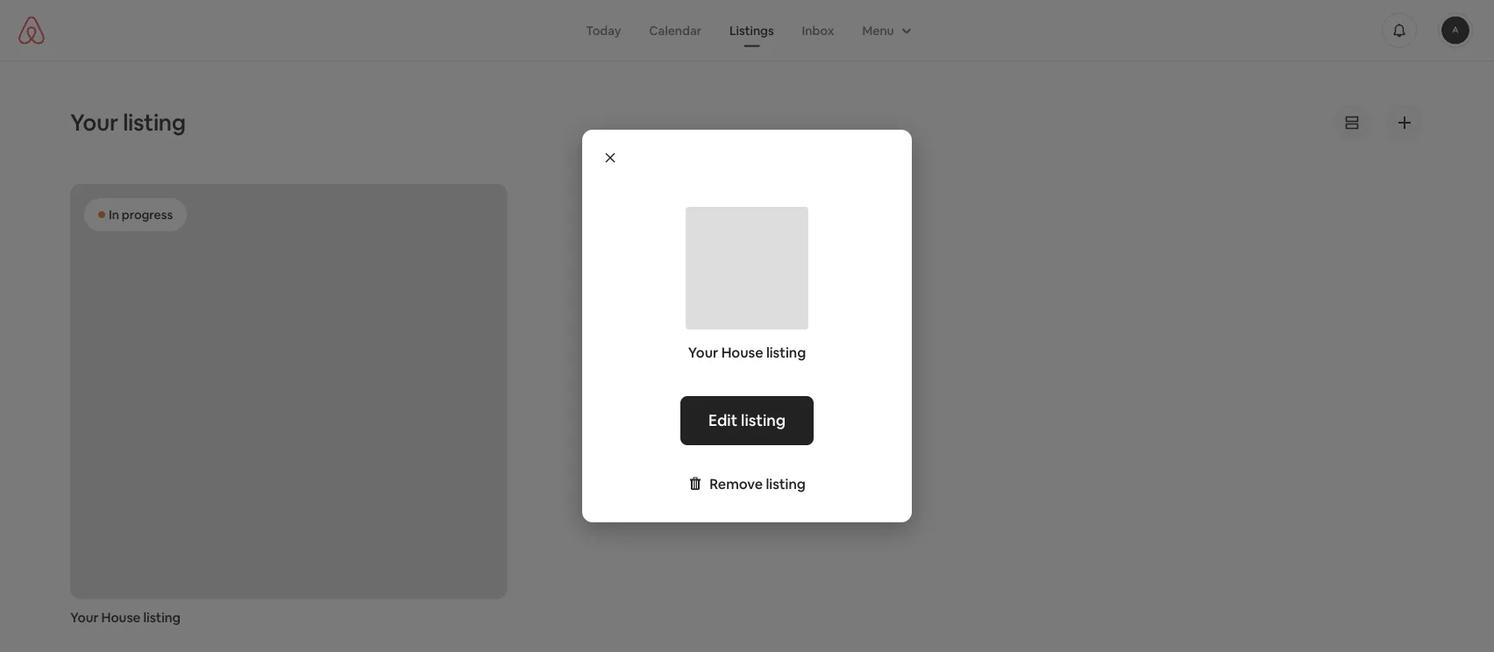 Task type: describe. For each thing, give the bounding box(es) containing it.
your house listing for remove an in-progress listing dialog
[[688, 343, 806, 361]]

inbox link
[[788, 14, 848, 47]]

listings
[[730, 22, 774, 38]]

progress
[[122, 207, 173, 223]]

today
[[586, 22, 621, 38]]

your for remove an in-progress listing dialog
[[688, 343, 718, 361]]

edit
[[708, 410, 738, 431]]

today link
[[572, 14, 635, 47]]

house for 'your house listing' group
[[101, 610, 141, 627]]

edit listing button
[[680, 396, 814, 445]]

in progress
[[109, 207, 173, 223]]

remove
[[709, 475, 763, 493]]

your house listing for 'your house listing' group
[[70, 610, 181, 627]]

listings link
[[716, 14, 788, 47]]

remove listing button
[[680, 466, 814, 502]]

remove listing
[[709, 475, 806, 493]]



Task type: vqa. For each thing, say whether or not it's contained in the screenshot.
listing inside button
yes



Task type: locate. For each thing, give the bounding box(es) containing it.
inbox
[[802, 22, 834, 38]]

edit listing
[[708, 410, 786, 431]]

your house listing inside remove an in-progress listing dialog
[[688, 343, 806, 361]]

your
[[70, 108, 118, 137], [688, 343, 718, 361], [70, 610, 98, 627]]

your house listing
[[688, 343, 806, 361], [70, 610, 181, 627]]

in
[[109, 207, 119, 223]]

listing for your listing
[[123, 108, 186, 137]]

house inside remove an in-progress listing dialog
[[721, 343, 763, 361]]

remove an in-progress listing dialog
[[582, 130, 912, 523]]

1 horizontal spatial your house listing
[[688, 343, 806, 361]]

your listing
[[70, 108, 186, 137]]

house inside group
[[101, 610, 141, 627]]

house
[[721, 343, 763, 361], [101, 610, 141, 627]]

add listing image
[[1398, 116, 1412, 130]]

listing inside group
[[143, 610, 181, 627]]

0 vertical spatial your
[[70, 108, 118, 137]]

1 vertical spatial your house listing
[[70, 610, 181, 627]]

2 vertical spatial your
[[70, 610, 98, 627]]

list view image
[[1345, 116, 1359, 130]]

listing for edit listing
[[741, 410, 786, 431]]

0 vertical spatial your house listing
[[688, 343, 806, 361]]

your house listing inside 'your house listing' group
[[70, 610, 181, 627]]

your house listing group
[[70, 184, 507, 630]]

calendar link
[[635, 14, 716, 47]]

calendar
[[649, 22, 702, 38]]

1 vertical spatial house
[[101, 610, 141, 627]]

your inside 'your house listing' group
[[70, 610, 98, 627]]

group
[[848, 14, 922, 47]]

0 vertical spatial house
[[721, 343, 763, 361]]

your inside remove an in-progress listing dialog
[[688, 343, 718, 361]]

your for 'your house listing' group
[[70, 610, 98, 627]]

0 horizontal spatial your house listing
[[70, 610, 181, 627]]

listing for remove listing
[[766, 475, 806, 493]]

0 horizontal spatial house
[[101, 610, 141, 627]]

listing
[[123, 108, 186, 137], [766, 343, 806, 361], [741, 410, 786, 431], [766, 475, 806, 493], [143, 610, 181, 627]]

house for remove an in-progress listing dialog
[[721, 343, 763, 361]]

1 horizontal spatial house
[[721, 343, 763, 361]]

1 vertical spatial your
[[688, 343, 718, 361]]



